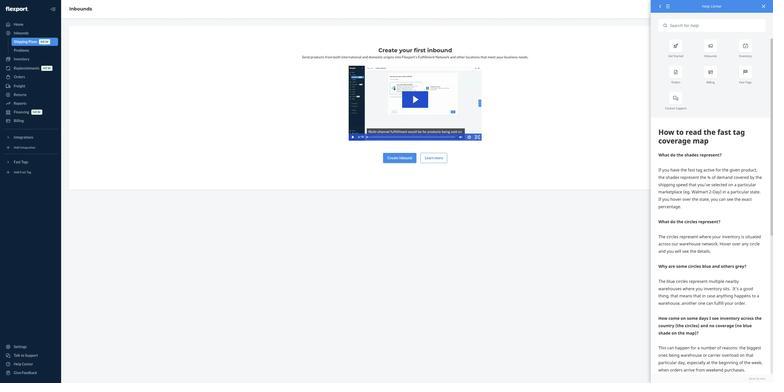 Task type: locate. For each thing, give the bounding box(es) containing it.
0 vertical spatial support
[[677, 106, 687, 110]]

1 vertical spatial support
[[25, 353, 38, 358]]

elevio
[[750, 377, 757, 381]]

0 vertical spatial billing
[[707, 80, 715, 84]]

0 horizontal spatial your
[[400, 47, 413, 54]]

video thumbnail image
[[349, 66, 482, 141], [349, 66, 482, 141]]

support down settings "link"
[[25, 353, 38, 358]]

and left 'domestic'
[[363, 55, 368, 59]]

new
[[41, 40, 49, 44], [43, 66, 51, 70], [33, 110, 41, 114]]

1 vertical spatial center
[[22, 362, 33, 366]]

inbounds
[[69, 6, 92, 12], [14, 31, 29, 35], [705, 54, 718, 58]]

0 horizontal spatial orders
[[14, 75, 25, 79]]

create inbound button
[[383, 153, 417, 163]]

1 vertical spatial your
[[497, 55, 504, 59]]

give
[[14, 371, 21, 375]]

help
[[703, 4, 710, 9], [14, 362, 21, 366]]

your
[[400, 47, 413, 54], [497, 55, 504, 59]]

tag
[[26, 170, 31, 174]]

new for financing
[[33, 110, 41, 114]]

problems link
[[11, 46, 58, 55]]

from
[[325, 55, 333, 59]]

0 vertical spatial fast
[[740, 80, 745, 84]]

problems
[[14, 48, 29, 53]]

new right plans on the left top of the page
[[41, 40, 49, 44]]

0 horizontal spatial support
[[25, 353, 38, 358]]

fast
[[740, 80, 745, 84], [14, 160, 21, 164], [20, 170, 26, 174]]

billing link
[[3, 117, 58, 125]]

1 vertical spatial create
[[388, 156, 399, 160]]

2 add from the top
[[14, 170, 19, 174]]

help center
[[703, 4, 723, 9], [14, 362, 33, 366]]

orders
[[14, 75, 25, 79], [672, 80, 681, 84]]

and
[[363, 55, 368, 59], [450, 55, 456, 59]]

your right meet
[[497, 55, 504, 59]]

help up 'give'
[[14, 362, 21, 366]]

help center down to
[[14, 362, 33, 366]]

1 horizontal spatial billing
[[707, 80, 715, 84]]

learn more button
[[421, 153, 448, 163]]

inbound up network
[[428, 47, 452, 54]]

1 add from the top
[[14, 146, 19, 150]]

talk
[[14, 353, 20, 358]]

returns
[[14, 93, 26, 97]]

center
[[711, 4, 723, 9], [22, 362, 33, 366]]

0 horizontal spatial tags
[[21, 160, 28, 164]]

inbound left learn
[[399, 156, 413, 160]]

help center link
[[3, 360, 58, 368]]

new for shipping plans
[[41, 40, 49, 44]]

returns link
[[3, 91, 58, 99]]

inbounds link
[[69, 6, 92, 12], [3, 29, 58, 37]]

0 horizontal spatial billing
[[14, 119, 24, 123]]

0 vertical spatial fast tags
[[740, 80, 752, 84]]

0 horizontal spatial center
[[22, 362, 33, 366]]

integrations button
[[3, 133, 58, 142]]

add
[[14, 146, 19, 150], [14, 170, 19, 174]]

add integration
[[14, 146, 35, 150]]

1 vertical spatial fast tags
[[14, 160, 28, 164]]

inbound inside 'button'
[[399, 156, 413, 160]]

1 vertical spatial fast
[[14, 160, 21, 164]]

fulfillment
[[418, 55, 435, 59]]

help up search 'search field' at the top right of page
[[703, 4, 710, 9]]

create your first inbound send products from both international and domestic origins into flexport's fulfillment network and other locations that meet your business needs.
[[302, 47, 529, 59]]

create inbound
[[388, 156, 413, 160]]

1 vertical spatial add
[[14, 170, 19, 174]]

new down reports link
[[33, 110, 41, 114]]

1 horizontal spatial tags
[[746, 80, 752, 84]]

0 horizontal spatial inbound
[[399, 156, 413, 160]]

0 vertical spatial orders
[[14, 75, 25, 79]]

tags
[[746, 80, 752, 84], [21, 160, 28, 164]]

support right contact
[[677, 106, 687, 110]]

freight link
[[3, 82, 58, 90]]

new up orders link
[[43, 66, 51, 70]]

0 vertical spatial inbounds
[[69, 6, 92, 12]]

create
[[379, 47, 398, 54], [388, 156, 399, 160]]

2 vertical spatial fast
[[20, 170, 26, 174]]

center up search 'search field' at the top right of page
[[711, 4, 723, 9]]

inventory
[[740, 54, 753, 58], [14, 57, 29, 61]]

network
[[436, 55, 450, 59]]

business
[[505, 55, 518, 59]]

create for inbound
[[388, 156, 399, 160]]

add left tag
[[14, 170, 19, 174]]

1 horizontal spatial support
[[677, 106, 687, 110]]

settings link
[[3, 343, 58, 351]]

0 vertical spatial center
[[711, 4, 723, 9]]

0 vertical spatial add
[[14, 146, 19, 150]]

settings
[[14, 345, 27, 349]]

1 horizontal spatial inbound
[[428, 47, 452, 54]]

inbound inside create your first inbound send products from both international and domestic origins into flexport's fulfillment network and other locations that meet your business needs.
[[428, 47, 452, 54]]

help center up search 'search field' at the top right of page
[[703, 4, 723, 9]]

2 horizontal spatial inbounds
[[705, 54, 718, 58]]

by
[[757, 377, 760, 381]]

talk to support button
[[3, 352, 58, 360]]

2 vertical spatial inbounds
[[705, 54, 718, 58]]

origins
[[384, 55, 395, 59]]

0 horizontal spatial inbounds
[[14, 31, 29, 35]]

1 horizontal spatial center
[[711, 4, 723, 9]]

support
[[677, 106, 687, 110], [25, 353, 38, 358]]

give feedback button
[[3, 369, 58, 377]]

both
[[334, 55, 341, 59]]

1 horizontal spatial inbounds link
[[69, 6, 92, 12]]

0 horizontal spatial fast tags
[[14, 160, 28, 164]]

products
[[311, 55, 325, 59]]

0 horizontal spatial help center
[[14, 362, 33, 366]]

flexport's
[[402, 55, 418, 59]]

0 horizontal spatial help
[[14, 362, 21, 366]]

0 vertical spatial help center
[[703, 4, 723, 9]]

1 horizontal spatial orders
[[672, 80, 681, 84]]

international
[[342, 55, 362, 59]]

add left integration
[[14, 146, 19, 150]]

1 vertical spatial inbounds link
[[3, 29, 58, 37]]

learn more
[[425, 156, 443, 160]]

dixa
[[761, 377, 766, 381]]

close navigation image
[[50, 6, 56, 12]]

reports
[[14, 101, 26, 106]]

freight
[[14, 84, 25, 88]]

billing
[[707, 80, 715, 84], [14, 119, 24, 123]]

0 vertical spatial create
[[379, 47, 398, 54]]

0 horizontal spatial inventory
[[14, 57, 29, 61]]

0 vertical spatial inbound
[[428, 47, 452, 54]]

0 vertical spatial new
[[41, 40, 49, 44]]

center down talk to support
[[22, 362, 33, 366]]

1 vertical spatial inbound
[[399, 156, 413, 160]]

1 vertical spatial tags
[[21, 160, 28, 164]]

0 horizontal spatial and
[[363, 55, 368, 59]]

inbound
[[428, 47, 452, 54], [399, 156, 413, 160]]

1 horizontal spatial and
[[450, 55, 456, 59]]

create inside create inbound 'button'
[[388, 156, 399, 160]]

home link
[[3, 20, 58, 29]]

1 vertical spatial help
[[14, 362, 21, 366]]

2 vertical spatial new
[[33, 110, 41, 114]]

create inside create your first inbound send products from both international and domestic origins into flexport's fulfillment network and other locations that meet your business needs.
[[379, 47, 398, 54]]

1 horizontal spatial your
[[497, 55, 504, 59]]

fast tags
[[740, 80, 752, 84], [14, 160, 28, 164]]

1 vertical spatial help center
[[14, 362, 33, 366]]

orders link
[[3, 73, 58, 81]]

into
[[395, 55, 401, 59]]

0 vertical spatial help
[[703, 4, 710, 9]]

1 vertical spatial orders
[[672, 80, 681, 84]]

flexport logo image
[[6, 7, 29, 12]]

1 vertical spatial new
[[43, 66, 51, 70]]

your up flexport's
[[400, 47, 413, 54]]

and left "other"
[[450, 55, 456, 59]]



Task type: describe. For each thing, give the bounding box(es) containing it.
get
[[669, 54, 674, 58]]

shipping
[[14, 40, 28, 44]]

1 horizontal spatial help
[[703, 4, 710, 9]]

needs.
[[519, 55, 529, 59]]

Search search field
[[668, 19, 766, 32]]

0 vertical spatial inbounds link
[[69, 6, 92, 12]]

add for add fast tag
[[14, 170, 19, 174]]

add fast tag link
[[3, 168, 58, 176]]

1 horizontal spatial inventory
[[740, 54, 753, 58]]

get started
[[669, 54, 684, 58]]

contact support
[[666, 106, 687, 110]]

0 vertical spatial tags
[[746, 80, 752, 84]]

1 horizontal spatial inbounds
[[69, 6, 92, 12]]

inventory link
[[3, 55, 58, 63]]

domestic
[[369, 55, 383, 59]]

fast tags button
[[3, 158, 58, 166]]

reports link
[[3, 99, 58, 108]]

add for add integration
[[14, 146, 19, 150]]

fast inside "dropdown button"
[[14, 160, 21, 164]]

2 and from the left
[[450, 55, 456, 59]]

learn
[[425, 156, 434, 160]]

give feedback
[[14, 371, 37, 375]]

support inside button
[[25, 353, 38, 358]]

integrations
[[14, 135, 33, 139]]

shipping plans
[[14, 40, 37, 44]]

first
[[414, 47, 426, 54]]

other
[[457, 55, 466, 59]]

1 horizontal spatial help center
[[703, 4, 723, 9]]

replenishments
[[14, 66, 39, 70]]

send
[[302, 55, 310, 59]]

tags inside "dropdown button"
[[21, 160, 28, 164]]

0 vertical spatial your
[[400, 47, 413, 54]]

meet
[[488, 55, 496, 59]]

elevio by dixa link
[[659, 377, 766, 381]]

financing
[[14, 110, 29, 114]]

video element
[[349, 66, 482, 141]]

0 horizontal spatial inbounds link
[[3, 29, 58, 37]]

elevio by dixa
[[750, 377, 766, 381]]

feedback
[[22, 371, 37, 375]]

add integration link
[[3, 144, 58, 152]]

1 and from the left
[[363, 55, 368, 59]]

new for replenishments
[[43, 66, 51, 70]]

locations
[[466, 55, 480, 59]]

integration
[[20, 146, 35, 150]]

fast tags inside "dropdown button"
[[14, 160, 28, 164]]

create for your
[[379, 47, 398, 54]]

1 vertical spatial inbounds
[[14, 31, 29, 35]]

talk to support
[[14, 353, 38, 358]]

add fast tag
[[14, 170, 31, 174]]

1 horizontal spatial fast tags
[[740, 80, 752, 84]]

plans
[[28, 40, 37, 44]]

to
[[21, 353, 24, 358]]

that
[[481, 55, 487, 59]]

contact
[[666, 106, 676, 110]]

started
[[674, 54, 684, 58]]

home
[[14, 22, 23, 27]]

more
[[435, 156, 443, 160]]

1 vertical spatial billing
[[14, 119, 24, 123]]



Task type: vqa. For each thing, say whether or not it's contained in the screenshot.
Fast Tags dropdown button
yes



